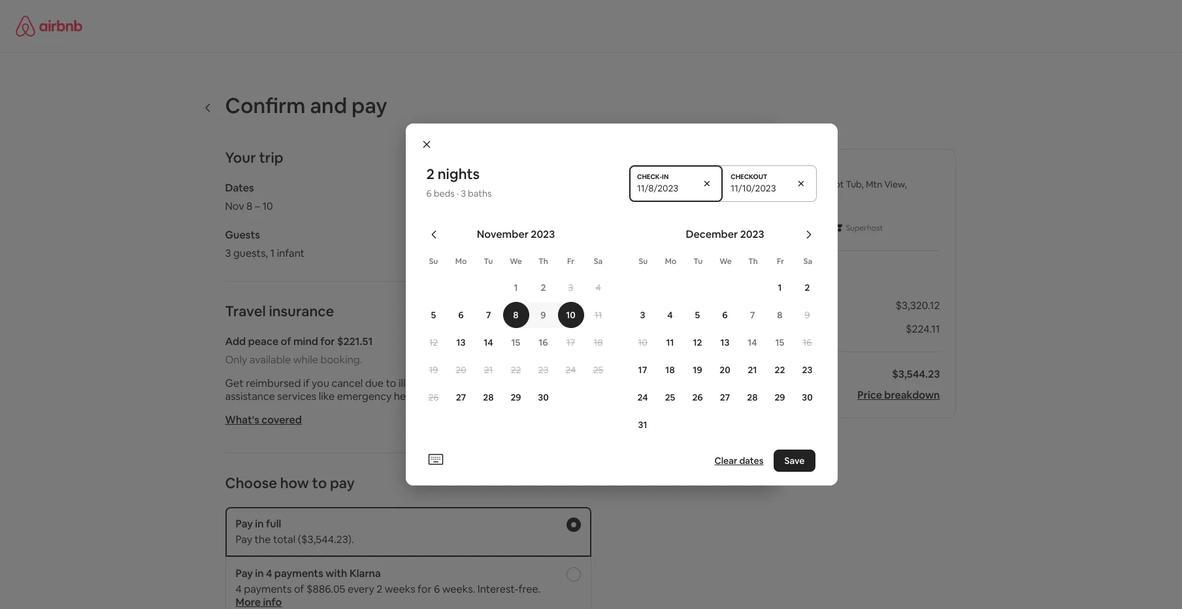 Task type: describe. For each thing, give the bounding box(es) containing it.
november
[[477, 227, 529, 241]]

0 vertical spatial 4 button
[[585, 275, 612, 301]]

1 horizontal spatial nights
[[677, 299, 706, 312]]

in for full
[[255, 517, 264, 531]]

29 for 2nd '29' button from the left
[[775, 392, 785, 403]]

2 26 from the left
[[692, 392, 703, 403]]

2 inside pay in 4 payments with klarna 4 payments of $886.05 every 2 weeks for 6 weeks. interest-free.
[[377, 582, 383, 596]]

guests,
[[233, 246, 268, 260]]

2 9 button from the left
[[794, 302, 821, 328]]

2 22 button from the left
[[766, 357, 794, 383]]

full
[[266, 517, 281, 531]]

price breakdown
[[858, 388, 940, 402]]

1 28 from the left
[[483, 392, 494, 403]]

2 fr from the left
[[777, 256, 784, 267]]

1 20 button from the left
[[447, 357, 475, 383]]

20 for 1st 20 button from right
[[720, 364, 731, 376]]

1 vertical spatial 11 button
[[657, 329, 684, 356]]

add
[[225, 335, 246, 348]]

only
[[225, 353, 247, 367]]

0 vertical spatial 17
[[567, 337, 575, 348]]

2023 for november 2023
[[531, 227, 555, 241]]

what's covered button
[[225, 413, 302, 427]]

21 for 1st 21 button from the right
[[748, 364, 757, 376]]

nights inside dates dialog
[[438, 165, 480, 183]]

price breakdown button
[[858, 388, 940, 402]]

fireplace!
[[758, 190, 798, 202]]

infant
[[277, 246, 305, 260]]

you
[[312, 377, 329, 390]]

16 for 1st 16 'button' from right
[[803, 337, 812, 348]]

(usd)
[[695, 367, 724, 381]]

of inside pay in 4 payments with klarna 4 payments of $886.05 every 2 weeks for 6 weeks. interest-free.
[[294, 582, 304, 596]]

klarna
[[350, 567, 381, 580]]

to inside get reimbursed if you cancel due to illness, flight delays, and more. plus, get assistance services like emergency help.
[[386, 377, 396, 390]]

what's covered
[[225, 413, 302, 427]]

0 horizontal spatial 3 button
[[557, 275, 585, 301]]

21 for second 21 button from the right
[[484, 364, 493, 376]]

0 vertical spatial 24 button
[[557, 357, 585, 383]]

0 vertical spatial pay
[[352, 92, 388, 119]]

dates
[[740, 455, 764, 467]]

1 7 button from the left
[[475, 302, 502, 328]]

how
[[280, 474, 309, 492]]

2 th from the left
[[749, 256, 758, 267]]

travel insurance
[[225, 302, 334, 320]]

6 beds
[[427, 188, 455, 199]]

2 19 button from the left
[[684, 357, 712, 383]]

8 for 1st the 8 button from right
[[777, 309, 783, 321]]

(usd) button
[[695, 367, 724, 381]]

2023 for december 2023
[[740, 227, 765, 241]]

2 7 button from the left
[[739, 302, 766, 328]]

0 vertical spatial payments
[[274, 567, 323, 580]]

1 sa from the left
[[594, 256, 603, 267]]

1 vertical spatial 10 button
[[629, 329, 657, 356]]

19 for first 19 button from the right
[[693, 364, 702, 376]]

choose how to pay
[[225, 474, 355, 492]]

2 sa from the left
[[804, 256, 813, 267]]

insurance
[[269, 302, 334, 320]]

1 28 button from the left
[[475, 384, 502, 411]]

15 for first "15" "button" from right
[[776, 337, 785, 348]]

superhost
[[846, 223, 883, 233]]

5.00 2 reviews
[[767, 223, 820, 233]]

every
[[348, 582, 374, 596]]

while
[[293, 353, 318, 367]]

november 2023
[[477, 227, 555, 241]]

clear
[[715, 455, 738, 467]]

23 for first the 23 button from right
[[802, 364, 813, 376]]

–
[[255, 199, 260, 213]]

flying
[[776, 178, 800, 190]]

1 tu from the left
[[484, 256, 493, 267]]

29 for 2nd '29' button from right
[[511, 392, 521, 403]]

view,
[[885, 178, 907, 190]]

confirm and pay
[[225, 92, 388, 119]]

5.00
[[767, 223, 782, 233]]

mtn
[[866, 178, 883, 190]]

december 2023
[[686, 227, 765, 241]]

1 23 button from the left
[[530, 357, 557, 383]]

and inside get reimbursed if you cancel due to illness, flight delays, and more. plus, get assistance services like emergency help.
[[495, 377, 513, 390]]

travel
[[225, 302, 266, 320]]

0 vertical spatial total
[[703, 266, 735, 284]]

22 for first the '22' 'button' from the left
[[511, 364, 521, 376]]

interest-
[[478, 582, 519, 596]]

price
[[858, 388, 882, 402]]

illness,
[[399, 377, 430, 390]]

2 7 from the left
[[750, 309, 755, 321]]

$221.51
[[337, 335, 373, 348]]

2 button for december 2023
[[794, 275, 821, 301]]

2 right 5.00
[[787, 223, 791, 233]]

1 horizontal spatial 2 nights
[[669, 299, 706, 312]]

mind
[[293, 335, 318, 348]]

december
[[686, 227, 738, 241]]

your trip
[[225, 148, 283, 167]]

3 inside 'guests 3 guests, 1 infant'
[[225, 246, 231, 260]]

$3,544.23
[[892, 367, 940, 381]]

12 for first "12" button
[[429, 337, 438, 348]]

$3,320.12
[[896, 299, 940, 312]]

0 vertical spatial 18 button
[[585, 329, 612, 356]]

2 8 button from the left
[[766, 302, 794, 328]]

reimbursed
[[246, 377, 301, 390]]

entire home the flying eagle-hot tub, mtn view, fireplace!
[[758, 165, 907, 202]]

3 baths
[[461, 188, 492, 199]]

23 for 1st the 23 button from left
[[538, 364, 549, 376]]

dates
[[225, 181, 254, 195]]

available
[[250, 353, 291, 367]]

25 for right the 25 button
[[665, 392, 675, 403]]

services
[[277, 390, 317, 403]]

total
[[669, 367, 693, 381]]

0 vertical spatial and
[[310, 92, 347, 119]]

18 for "18" button to the right
[[666, 364, 675, 376]]

entire
[[758, 165, 778, 176]]

15 for 1st "15" "button" from left
[[512, 337, 521, 348]]

save button
[[774, 450, 815, 472]]

2 20 button from the left
[[712, 357, 739, 383]]

8 inside dates nov 8 – 10
[[247, 199, 253, 213]]

due
[[365, 377, 384, 390]]

1 horizontal spatial 4 button
[[657, 302, 684, 328]]

2 button for november 2023
[[530, 275, 557, 301]]

10 inside dates nov 8 – 10
[[262, 199, 273, 213]]

home
[[780, 165, 801, 176]]

2 nights inside dates dialog
[[427, 165, 480, 183]]

emergency
[[337, 390, 392, 403]]

1 27 button from the left
[[447, 384, 475, 411]]

8 for second the 8 button from right
[[513, 309, 519, 321]]

1 22 button from the left
[[502, 357, 530, 383]]

18 for the top "18" button
[[594, 337, 603, 348]]

eagle-
[[802, 178, 828, 190]]

$224.11
[[906, 322, 940, 336]]

2 30 from the left
[[802, 392, 813, 403]]

0 vertical spatial 11 button
[[585, 302, 612, 328]]

1 horizontal spatial 18 button
[[657, 357, 684, 383]]

confirm
[[225, 92, 306, 119]]

2 down your total
[[669, 299, 674, 312]]

2 27 button from the left
[[712, 384, 739, 411]]

2 23 button from the left
[[794, 357, 821, 383]]

reviews
[[793, 223, 820, 233]]

1 vertical spatial payments
[[244, 582, 292, 596]]

10 for leftmost 10 button
[[566, 309, 576, 321]]

2 14 button from the left
[[739, 329, 766, 356]]

24 for 24 button to the top
[[566, 364, 576, 376]]

1 fr from the left
[[567, 256, 575, 267]]

0 horizontal spatial to
[[312, 474, 327, 492]]

1 30 from the left
[[538, 392, 549, 403]]

2 13 button from the left
[[712, 329, 739, 356]]

weeks.
[[442, 582, 475, 596]]

more.
[[515, 377, 543, 390]]

choose
[[225, 474, 277, 492]]

breakdown
[[885, 388, 940, 402]]

flight
[[432, 377, 457, 390]]

1 horizontal spatial 3 button
[[629, 302, 657, 328]]

1 30 button from the left
[[530, 384, 557, 411]]

1 vertical spatial pay
[[330, 474, 355, 492]]

2 15 button from the left
[[766, 329, 794, 356]]

baths
[[468, 188, 492, 199]]

22 for first the '22' 'button' from the right
[[775, 364, 785, 376]]

0 vertical spatial 25 button
[[585, 357, 612, 383]]

tub,
[[846, 178, 864, 190]]

2 su from the left
[[639, 256, 648, 267]]

31 button
[[629, 412, 657, 438]]

dates nov 8 – 10
[[225, 181, 273, 213]]



Task type: locate. For each thing, give the bounding box(es) containing it.
pay inside pay in 4 payments with klarna 4 payments of $886.05 every 2 weeks for 6 weeks. interest-free.
[[236, 567, 253, 580]]

2 horizontal spatial 8
[[777, 309, 783, 321]]

in down the
[[255, 567, 264, 580]]

1 26 button from the left
[[420, 384, 447, 411]]

back image
[[203, 102, 213, 113]]

1 horizontal spatial 1 button
[[766, 275, 794, 301]]

22 button
[[502, 357, 530, 383], [766, 357, 794, 383]]

1 vertical spatial 25
[[665, 392, 675, 403]]

25 button
[[585, 357, 612, 383], [657, 384, 684, 411]]

1 13 button from the left
[[447, 329, 475, 356]]

of left mind
[[281, 335, 291, 348]]

1 horizontal spatial 8
[[513, 309, 519, 321]]

1 vertical spatial 2 nights
[[669, 299, 706, 312]]

1 29 from the left
[[511, 392, 521, 403]]

25 button right plus,
[[585, 357, 612, 383]]

0 horizontal spatial 6 button
[[447, 302, 475, 328]]

2 9 from the left
[[805, 309, 810, 321]]

2 16 from the left
[[803, 337, 812, 348]]

9 for second '9' "button" from the right
[[541, 309, 546, 321]]

16 for second 16 'button' from the right
[[539, 337, 548, 348]]

1 22 from the left
[[511, 364, 521, 376]]

2 14 from the left
[[748, 337, 757, 348]]

20 right total
[[720, 364, 731, 376]]

12 button
[[420, 329, 447, 356], [684, 329, 712, 356]]

in left full
[[255, 517, 264, 531]]

2 2 button from the left
[[794, 275, 821, 301]]

1 horizontal spatial 16
[[803, 337, 812, 348]]

1 for december
[[778, 282, 782, 294]]

get
[[569, 377, 586, 390]]

clear dates
[[715, 455, 764, 467]]

17
[[567, 337, 575, 348], [638, 364, 647, 376]]

0 horizontal spatial we
[[510, 256, 522, 267]]

2 19 from the left
[[693, 364, 702, 376]]

2 in from the top
[[255, 567, 264, 580]]

1 horizontal spatial th
[[749, 256, 758, 267]]

2 16 button from the left
[[794, 329, 821, 356]]

the
[[758, 178, 774, 190]]

0 horizontal spatial 23 button
[[530, 357, 557, 383]]

3 button
[[557, 275, 585, 301], [629, 302, 657, 328]]

0 vertical spatial to
[[386, 377, 396, 390]]

2
[[427, 165, 435, 183], [787, 223, 791, 233], [541, 282, 546, 294], [805, 282, 810, 294], [669, 299, 674, 312], [377, 582, 383, 596]]

11
[[595, 309, 602, 321], [666, 337, 674, 348]]

29 up save "button"
[[775, 392, 785, 403]]

pay for pay in 4 payments with klarna 4 payments of $886.05 every 2 weeks for 6 weeks. interest-free.
[[236, 567, 253, 580]]

for right mind
[[321, 335, 335, 348]]

tu
[[484, 256, 493, 267], [694, 256, 703, 267]]

20
[[456, 364, 467, 376], [720, 364, 731, 376]]

1 19 from the left
[[429, 364, 438, 376]]

31
[[638, 419, 647, 431]]

11 button
[[585, 302, 612, 328], [657, 329, 684, 356]]

20 button right total
[[712, 357, 739, 383]]

18 button up get
[[585, 329, 612, 356]]

1 21 from the left
[[484, 364, 493, 376]]

1 vertical spatial 17 button
[[629, 357, 657, 383]]

payments up $886.05
[[274, 567, 323, 580]]

0 horizontal spatial 26
[[428, 392, 439, 403]]

1 horizontal spatial 9 button
[[794, 302, 821, 328]]

17 button left total
[[629, 357, 657, 383]]

1 horizontal spatial for
[[418, 582, 432, 596]]

in inside pay in full pay the total ($3,544.23).
[[255, 517, 264, 531]]

2 30 button from the left
[[794, 384, 821, 411]]

2 28 from the left
[[747, 392, 758, 403]]

0 horizontal spatial 9 button
[[530, 302, 557, 328]]

1 horizontal spatial 17
[[638, 364, 647, 376]]

26 down total (usd)
[[692, 392, 703, 403]]

1 horizontal spatial mo
[[665, 256, 677, 267]]

delays,
[[459, 377, 492, 390]]

21 right (usd)
[[748, 364, 757, 376]]

2 6 button from the left
[[712, 302, 739, 328]]

1 vertical spatial 24
[[638, 392, 648, 403]]

13 for 1st 13 button
[[457, 337, 466, 348]]

total (usd)
[[669, 367, 724, 381]]

0 horizontal spatial 2 nights
[[427, 165, 480, 183]]

22
[[511, 364, 521, 376], [775, 364, 785, 376]]

tu down december on the top
[[694, 256, 703, 267]]

7
[[486, 309, 491, 321], [750, 309, 755, 321]]

get
[[225, 377, 244, 390]]

19 for 2nd 19 button from right
[[429, 364, 438, 376]]

1 horizontal spatial 23
[[802, 364, 813, 376]]

$886.05
[[306, 582, 345, 596]]

and right the confirm
[[310, 92, 347, 119]]

2 28 button from the left
[[739, 384, 766, 411]]

1 horizontal spatial tu
[[694, 256, 703, 267]]

pay
[[236, 517, 253, 531], [236, 533, 252, 546], [236, 567, 253, 580]]

your for your trip
[[225, 148, 256, 167]]

2 12 button from the left
[[684, 329, 712, 356]]

1 we from the left
[[510, 256, 522, 267]]

1 1 button from the left
[[502, 275, 530, 301]]

26 button right help.
[[420, 384, 447, 411]]

27 down "delays,"
[[456, 392, 466, 403]]

1 15 button from the left
[[502, 329, 530, 356]]

13 button up "delays,"
[[447, 329, 475, 356]]

21 button right (usd)
[[739, 357, 766, 383]]

1 left the infant on the top left
[[270, 246, 275, 260]]

1 button down november 2023
[[502, 275, 530, 301]]

2 right every
[[377, 582, 383, 596]]

0 horizontal spatial 12 button
[[420, 329, 447, 356]]

0 horizontal spatial 19
[[429, 364, 438, 376]]

1 su from the left
[[429, 256, 438, 267]]

2 nights up beds
[[427, 165, 480, 183]]

we
[[510, 256, 522, 267], [720, 256, 732, 267]]

($3,544.23).
[[298, 533, 354, 546]]

1 in from the top
[[255, 517, 264, 531]]

dates dialog
[[406, 124, 1183, 486]]

1 vertical spatial pay
[[236, 533, 252, 546]]

20 up "delays,"
[[456, 364, 467, 376]]

beds
[[434, 188, 455, 199]]

to right how
[[312, 474, 327, 492]]

13 up "delays,"
[[457, 337, 466, 348]]

6
[[427, 188, 432, 199], [458, 309, 464, 321], [723, 309, 728, 321], [434, 582, 440, 596]]

21
[[484, 364, 493, 376], [748, 364, 757, 376]]

and left more.
[[495, 377, 513, 390]]

0 horizontal spatial 25 button
[[585, 357, 612, 383]]

th down november 2023
[[539, 256, 548, 267]]

2 20 from the left
[[720, 364, 731, 376]]

1 2 button from the left
[[530, 275, 557, 301]]

1 horizontal spatial 21
[[748, 364, 757, 376]]

1 9 from the left
[[541, 309, 546, 321]]

0 horizontal spatial nights
[[438, 165, 480, 183]]

2 button down november 2023
[[530, 275, 557, 301]]

24 up get
[[566, 364, 576, 376]]

10 for bottommost 10 button
[[638, 337, 648, 348]]

2 21 button from the left
[[739, 357, 766, 383]]

pay in 4 payments with klarna 4 payments of $886.05 every 2 weeks for 6 weeks. interest-free.
[[236, 567, 541, 596]]

to right 'due'
[[386, 377, 396, 390]]

hot
[[828, 178, 844, 190]]

1 horizontal spatial 14
[[748, 337, 757, 348]]

1 button for november 2023
[[502, 275, 530, 301]]

0 horizontal spatial 7
[[486, 309, 491, 321]]

1 horizontal spatial 11
[[666, 337, 674, 348]]

1 horizontal spatial 6 button
[[712, 302, 739, 328]]

your down december on the top
[[669, 266, 700, 284]]

28 down "delays,"
[[483, 392, 494, 403]]

15 button
[[502, 329, 530, 356], [766, 329, 794, 356]]

13 button
[[447, 329, 475, 356], [712, 329, 739, 356]]

2 12 from the left
[[693, 337, 702, 348]]

total down december on the top
[[703, 266, 735, 284]]

1 16 from the left
[[539, 337, 548, 348]]

total
[[703, 266, 735, 284], [273, 533, 296, 546]]

guests
[[225, 228, 260, 242]]

18 button left (usd)
[[657, 357, 684, 383]]

2 mo from the left
[[665, 256, 677, 267]]

0 horizontal spatial 10 button
[[557, 302, 585, 328]]

1 th from the left
[[539, 256, 548, 267]]

29
[[511, 392, 521, 403], [775, 392, 785, 403]]

1 horizontal spatial 26
[[692, 392, 703, 403]]

14 for 2nd 14 'button'
[[748, 337, 757, 348]]

1 down november 2023
[[514, 282, 518, 294]]

23
[[538, 364, 549, 376], [802, 364, 813, 376]]

1 horizontal spatial 27 button
[[712, 384, 739, 411]]

th down december 2023
[[749, 256, 758, 267]]

total down full
[[273, 533, 296, 546]]

29 down more.
[[511, 392, 521, 403]]

2 13 from the left
[[721, 337, 730, 348]]

29 button up save "button"
[[766, 384, 794, 411]]

1 29 button from the left
[[502, 384, 530, 411]]

2 1 button from the left
[[766, 275, 794, 301]]

12 for second "12" button from the left
[[693, 337, 702, 348]]

5 for first the 5 button
[[431, 309, 436, 321]]

2 29 from the left
[[775, 392, 785, 403]]

with
[[326, 567, 347, 580]]

pay for pay in full pay the total ($3,544.23).
[[236, 517, 253, 531]]

1 14 from the left
[[484, 337, 493, 348]]

0 horizontal spatial tu
[[484, 256, 493, 267]]

1 16 button from the left
[[530, 329, 557, 356]]

0 horizontal spatial 9
[[541, 309, 546, 321]]

1 5 from the left
[[431, 309, 436, 321]]

in inside pay in 4 payments with klarna 4 payments of $886.05 every 2 weeks for 6 weeks. interest-free.
[[255, 567, 264, 580]]

1 horizontal spatial add date text field
[[731, 182, 785, 194]]

1 20 from the left
[[456, 364, 467, 376]]

1 13 from the left
[[457, 337, 466, 348]]

30
[[538, 392, 549, 403], [802, 392, 813, 403]]

2 22 from the left
[[775, 364, 785, 376]]

17 left total
[[638, 364, 647, 376]]

Add date text field
[[637, 182, 692, 194], [731, 182, 785, 194]]

payments down the
[[244, 582, 292, 596]]

total inside pay in full pay the total ($3,544.23).
[[273, 533, 296, 546]]

30 left price
[[802, 392, 813, 403]]

trip
[[259, 148, 283, 167]]

1 horizontal spatial 10
[[566, 309, 576, 321]]

pay in full pay the total ($3,544.23).
[[236, 517, 354, 546]]

6 inside pay in 4 payments with klarna 4 payments of $886.05 every 2 weeks for 6 weeks. interest-free.
[[434, 582, 440, 596]]

2 vertical spatial 10
[[638, 337, 648, 348]]

25 for topmost the 25 button
[[593, 364, 604, 376]]

2 up 6 beds
[[427, 165, 435, 183]]

nov
[[225, 199, 244, 213]]

24 button right more.
[[557, 357, 585, 383]]

1 9 button from the left
[[530, 302, 557, 328]]

0 horizontal spatial for
[[321, 335, 335, 348]]

None radio
[[566, 567, 581, 582]]

26 down flight
[[428, 392, 439, 403]]

1 2023 from the left
[[531, 227, 555, 241]]

for
[[321, 335, 335, 348], [418, 582, 432, 596]]

13 button up (usd) button
[[712, 329, 739, 356]]

1 vertical spatial to
[[312, 474, 327, 492]]

27 for 1st 27 button from left
[[456, 392, 466, 403]]

plus,
[[545, 377, 567, 390]]

get reimbursed if you cancel due to illness, flight delays, and more. plus, get assistance services like emergency help.
[[225, 377, 586, 403]]

0 vertical spatial 2 nights
[[427, 165, 480, 183]]

24 for bottom 24 button
[[638, 392, 648, 403]]

0 horizontal spatial of
[[281, 335, 291, 348]]

calendar application
[[406, 214, 1183, 450]]

1 vertical spatial 4 button
[[657, 302, 684, 328]]

for right weeks
[[418, 582, 432, 596]]

help.
[[394, 390, 417, 403]]

1 vertical spatial 10
[[566, 309, 576, 321]]

5 for second the 5 button
[[695, 309, 700, 321]]

27 down (usd)
[[720, 392, 730, 403]]

2 button
[[530, 275, 557, 301], [794, 275, 821, 301]]

2 15 from the left
[[776, 337, 785, 348]]

1 for november
[[514, 282, 518, 294]]

2 tu from the left
[[694, 256, 703, 267]]

19 button
[[420, 357, 447, 383], [684, 357, 712, 383]]

1 button
[[502, 275, 530, 301], [766, 275, 794, 301]]

28 up dates at the bottom right
[[747, 392, 758, 403]]

0 horizontal spatial 24
[[566, 364, 576, 376]]

15
[[512, 337, 521, 348], [776, 337, 785, 348]]

in for 4
[[255, 567, 264, 580]]

2 29 button from the left
[[766, 384, 794, 411]]

24 button up 31 button
[[629, 384, 657, 411]]

1 15 from the left
[[512, 337, 521, 348]]

1 pay from the top
[[236, 517, 253, 531]]

16 button
[[530, 329, 557, 356], [794, 329, 821, 356]]

1 horizontal spatial 11 button
[[657, 329, 684, 356]]

26 button down total (usd)
[[684, 384, 712, 411]]

2 21 from the left
[[748, 364, 757, 376]]

1 horizontal spatial 25 button
[[657, 384, 684, 411]]

0 horizontal spatial 13 button
[[447, 329, 475, 356]]

we down november 2023
[[510, 256, 522, 267]]

0 vertical spatial 3 button
[[557, 275, 585, 301]]

14 for 2nd 14 'button' from the right
[[484, 337, 493, 348]]

1 27 from the left
[[456, 392, 466, 403]]

0 horizontal spatial 5 button
[[420, 302, 447, 328]]

1 horizontal spatial 13
[[721, 337, 730, 348]]

booking.
[[321, 353, 362, 367]]

2 26 button from the left
[[684, 384, 712, 411]]

1 horizontal spatial 12
[[693, 337, 702, 348]]

1 14 button from the left
[[475, 329, 502, 356]]

of left $886.05
[[294, 582, 304, 596]]

2023 left 5.00
[[740, 227, 765, 241]]

like
[[319, 390, 335, 403]]

1 19 button from the left
[[420, 357, 447, 383]]

1 horizontal spatial 5 button
[[684, 302, 712, 328]]

1 vertical spatial 24 button
[[629, 384, 657, 411]]

0 horizontal spatial 29 button
[[502, 384, 530, 411]]

2 5 button from the left
[[684, 302, 712, 328]]

0 vertical spatial 10
[[262, 199, 273, 213]]

1 6 button from the left
[[447, 302, 475, 328]]

1 horizontal spatial 20 button
[[712, 357, 739, 383]]

2 we from the left
[[720, 256, 732, 267]]

in
[[255, 517, 264, 531], [255, 567, 264, 580]]

8
[[247, 199, 253, 213], [513, 309, 519, 321], [777, 309, 783, 321]]

cancel
[[332, 377, 363, 390]]

20 for second 20 button from right
[[456, 364, 467, 376]]

30 button left get
[[530, 384, 557, 411]]

add peace of mind for $221.51 only available while booking.
[[225, 335, 373, 367]]

28 button left more.
[[475, 384, 502, 411]]

24 up 31 button
[[638, 392, 648, 403]]

13 up (usd) button
[[721, 337, 730, 348]]

17 button up get
[[557, 329, 585, 356]]

28 button up dates at the bottom right
[[739, 384, 766, 411]]

1 horizontal spatial 17 button
[[629, 357, 657, 383]]

nights down your total
[[677, 299, 706, 312]]

2 down november 2023
[[541, 282, 546, 294]]

1 vertical spatial 18
[[666, 364, 675, 376]]

0 horizontal spatial 18 button
[[585, 329, 612, 356]]

1 12 from the left
[[429, 337, 438, 348]]

3 pay from the top
[[236, 567, 253, 580]]

weeks
[[385, 582, 415, 596]]

0 horizontal spatial 11 button
[[585, 302, 612, 328]]

2 23 from the left
[[802, 364, 813, 376]]

0 horizontal spatial 30
[[538, 392, 549, 403]]

24 button
[[557, 357, 585, 383], [629, 384, 657, 411]]

1 horizontal spatial 7
[[750, 309, 755, 321]]

28
[[483, 392, 494, 403], [747, 392, 758, 403]]

17 up get
[[567, 337, 575, 348]]

1 down 5.00
[[778, 282, 782, 294]]

1 button for december 2023
[[766, 275, 794, 301]]

0 horizontal spatial 21 button
[[475, 357, 502, 383]]

0 horizontal spatial 24 button
[[557, 357, 585, 383]]

2 27 from the left
[[720, 392, 730, 403]]

13 for second 13 button from the left
[[721, 337, 730, 348]]

1 inside 'guests 3 guests, 1 infant'
[[270, 246, 275, 260]]

of inside add peace of mind for $221.51 only available while booking.
[[281, 335, 291, 348]]

1 23 from the left
[[538, 364, 549, 376]]

0 horizontal spatial 11
[[595, 309, 602, 321]]

0 horizontal spatial 23
[[538, 364, 549, 376]]

2 nights down your total
[[669, 299, 706, 312]]

guests 3 guests, 1 infant
[[225, 228, 305, 260]]

2 5 from the left
[[695, 309, 700, 321]]

None radio
[[566, 518, 581, 532]]

24
[[566, 364, 576, 376], [638, 392, 648, 403]]

1 horizontal spatial 24 button
[[629, 384, 657, 411]]

12 button up flight
[[420, 329, 447, 356]]

1 vertical spatial nights
[[677, 299, 706, 312]]

peace
[[248, 335, 279, 348]]

0 vertical spatial in
[[255, 517, 264, 531]]

20 button right illness,
[[447, 357, 475, 383]]

29 button left plus,
[[502, 384, 530, 411]]

12
[[429, 337, 438, 348], [693, 337, 702, 348]]

12 up flight
[[429, 337, 438, 348]]

0 horizontal spatial 16
[[539, 337, 548, 348]]

0 vertical spatial 17 button
[[557, 329, 585, 356]]

3
[[461, 188, 466, 199], [225, 246, 231, 260], [568, 282, 574, 294], [640, 309, 645, 321]]

1 button down 5.00
[[766, 275, 794, 301]]

27 for 1st 27 button from right
[[720, 392, 730, 403]]

4
[[596, 282, 601, 294], [668, 309, 673, 321], [266, 567, 272, 580], [236, 582, 242, 596]]

0 horizontal spatial 22 button
[[502, 357, 530, 383]]

2 2023 from the left
[[740, 227, 765, 241]]

0 horizontal spatial 8 button
[[502, 302, 530, 328]]

1 add date text field from the left
[[637, 182, 692, 194]]

1 horizontal spatial of
[[294, 582, 304, 596]]

your up dates
[[225, 148, 256, 167]]

0 horizontal spatial 25
[[593, 364, 604, 376]]

27 button right illness,
[[447, 384, 475, 411]]

1 vertical spatial for
[[418, 582, 432, 596]]

12 button up total (usd)
[[684, 329, 712, 356]]

25 button down total
[[657, 384, 684, 411]]

your total
[[669, 266, 735, 284]]

30 button left price
[[794, 384, 821, 411]]

1 12 button from the left
[[420, 329, 447, 356]]

assistance
[[225, 390, 275, 403]]

1 7 from the left
[[486, 309, 491, 321]]

1 26 from the left
[[428, 392, 439, 403]]

21 up "delays,"
[[484, 364, 493, 376]]

0 horizontal spatial 15
[[512, 337, 521, 348]]

27 button down (usd)
[[712, 384, 739, 411]]

1 vertical spatial and
[[495, 377, 513, 390]]

21 button left more.
[[475, 357, 502, 383]]

1 horizontal spatial 14 button
[[739, 329, 766, 356]]

1 5 button from the left
[[420, 302, 447, 328]]

nights up beds
[[438, 165, 480, 183]]

2023 right november
[[531, 227, 555, 241]]

for inside pay in 4 payments with klarna 4 payments of $886.05 every 2 weeks for 6 weeks. interest-free.
[[418, 582, 432, 596]]

1 horizontal spatial 22 button
[[766, 357, 794, 383]]

1 horizontal spatial 20
[[720, 364, 731, 376]]

1 horizontal spatial 29 button
[[766, 384, 794, 411]]

for inside add peace of mind for $221.51 only available while booking.
[[321, 335, 335, 348]]

2 button down reviews
[[794, 275, 821, 301]]

1 horizontal spatial 29
[[775, 392, 785, 403]]

2 pay from the top
[[236, 533, 252, 546]]

we down december 2023
[[720, 256, 732, 267]]

1 mo from the left
[[455, 256, 467, 267]]

2 add date text field from the left
[[731, 182, 785, 194]]

0 vertical spatial your
[[225, 148, 256, 167]]

1 21 button from the left
[[475, 357, 502, 383]]

0 horizontal spatial sa
[[594, 256, 603, 267]]

0 horizontal spatial mo
[[455, 256, 467, 267]]

14
[[484, 337, 493, 348], [748, 337, 757, 348]]

12 up total (usd)
[[693, 337, 702, 348]]

your for your total
[[669, 266, 700, 284]]

30 down plus,
[[538, 392, 549, 403]]

1 vertical spatial 18 button
[[657, 357, 684, 383]]

if
[[303, 377, 310, 390]]

tu down november
[[484, 256, 493, 267]]

0 vertical spatial 25
[[593, 364, 604, 376]]

26
[[428, 392, 439, 403], [692, 392, 703, 403]]

1
[[270, 246, 275, 260], [514, 282, 518, 294], [778, 282, 782, 294]]

2 down reviews
[[805, 282, 810, 294]]

1 8 button from the left
[[502, 302, 530, 328]]

9 for 2nd '9' "button" from left
[[805, 309, 810, 321]]

1 vertical spatial 17
[[638, 364, 647, 376]]

29 button
[[502, 384, 530, 411], [766, 384, 794, 411]]

7 button
[[475, 302, 502, 328], [739, 302, 766, 328]]

clear dates button
[[710, 450, 769, 472]]

19
[[429, 364, 438, 376], [693, 364, 702, 376]]

the
[[255, 533, 271, 546]]



Task type: vqa. For each thing, say whether or not it's contained in the screenshot.
10 in DATES NOV 8 – 10
yes



